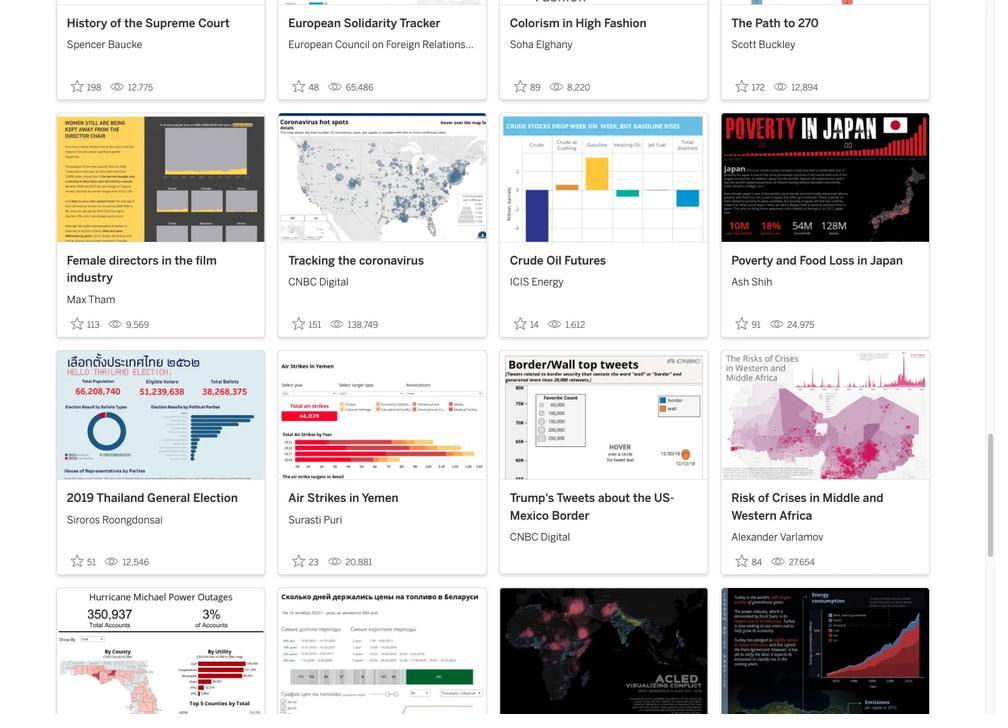 Task type: describe. For each thing, give the bounding box(es) containing it.
siroros roongdonsai
[[67, 514, 163, 526]]

cnbc digital for tracking
[[289, 276, 349, 288]]

8,220
[[568, 82, 591, 93]]

air
[[289, 492, 305, 506]]

european solidarity tracker link
[[289, 15, 476, 32]]

history of the supreme court
[[67, 16, 230, 30]]

max tham
[[67, 294, 115, 306]]

poverty and food loss in japan
[[732, 254, 904, 268]]

the inside trump's tweets about the us- mexico border
[[634, 492, 652, 506]]

48
[[309, 82, 319, 93]]

cnbc for trump's tweets about the us- mexico border
[[510, 532, 539, 544]]

the
[[732, 16, 753, 30]]

european council on foreign relations (ecfr)
[[289, 39, 466, 66]]

cnbc digital for trump's
[[510, 532, 571, 544]]

Add Favorite button
[[67, 314, 103, 334]]

about
[[598, 492, 631, 506]]

soha elghany
[[510, 39, 573, 51]]

workbook thumbnail image for tracking the coronavirus
[[278, 113, 486, 242]]

history of the supreme court link
[[67, 15, 254, 32]]

tracking the coronavirus
[[289, 254, 424, 268]]

fashion
[[605, 16, 647, 30]]

Add Favorite button
[[67, 76, 105, 97]]

coronavirus
[[359, 254, 424, 268]]

max tham link
[[67, 287, 254, 308]]

tweets
[[557, 492, 596, 506]]

the path to 270
[[732, 16, 819, 30]]

varlamov
[[781, 532, 824, 544]]

digital for tracking
[[319, 276, 349, 288]]

energy
[[532, 276, 564, 288]]

risk of crises in middle and western africa
[[732, 492, 884, 523]]

european council on foreign relations (ecfr) link
[[289, 32, 476, 66]]

oil
[[547, 254, 562, 268]]

alexander
[[732, 532, 779, 544]]

113
[[87, 320, 100, 331]]

directors
[[109, 254, 159, 268]]

history
[[67, 16, 107, 30]]

baucke
[[108, 39, 142, 51]]

election
[[193, 492, 238, 506]]

icis
[[510, 276, 530, 288]]

65,486 views element
[[323, 77, 379, 98]]

european solidarity tracker
[[289, 16, 441, 30]]

surasti puri
[[289, 514, 342, 526]]

workbook thumbnail image for female directors in the film industry
[[57, 113, 264, 242]]

ash shih
[[732, 276, 773, 288]]

colorism in high fashion link
[[510, 15, 698, 32]]

africa
[[780, 509, 813, 523]]

tracking the coronavirus link
[[289, 253, 476, 270]]

9,569
[[126, 320, 149, 331]]

scott buckley link
[[732, 32, 920, 53]]

and inside risk of crises in middle and western africa
[[864, 492, 884, 506]]

food
[[800, 254, 827, 268]]

film
[[196, 254, 217, 268]]

the right tracking
[[338, 254, 356, 268]]

solidarity
[[344, 16, 397, 30]]

workbook thumbnail image for colorism in high fashion
[[500, 0, 708, 4]]

workbook thumbnail image for air strikes in yemen
[[278, 351, 486, 480]]

female directors in the film industry link
[[67, 253, 254, 287]]

puri
[[324, 514, 342, 526]]

council
[[335, 39, 370, 51]]

2019
[[67, 492, 94, 506]]

us-
[[655, 492, 675, 506]]

foreign
[[386, 39, 420, 51]]

futures
[[565, 254, 607, 268]]

spencer baucke link
[[67, 32, 254, 53]]

workbook thumbnail image for european solidarity tracker
[[278, 0, 486, 4]]

crises
[[773, 492, 807, 506]]

1,612
[[566, 320, 586, 331]]

in inside 'link'
[[858, 254, 868, 268]]

of for crises
[[759, 492, 770, 506]]

27,654
[[789, 558, 816, 568]]

Add Favorite button
[[732, 314, 765, 334]]

24,975 views element
[[765, 315, 820, 336]]

172
[[752, 82, 765, 93]]

icis energy
[[510, 276, 564, 288]]

138,749 views element
[[325, 315, 384, 336]]

soha
[[510, 39, 534, 51]]

the up baucke
[[124, 16, 143, 30]]

on
[[372, 39, 384, 51]]

surasti
[[289, 514, 322, 526]]

24,975
[[788, 320, 815, 331]]

european for european solidarity tracker
[[289, 16, 341, 30]]

12,546 views element
[[100, 553, 154, 574]]

alexander varlamov
[[732, 532, 824, 544]]

middle
[[823, 492, 861, 506]]

max
[[67, 294, 86, 306]]

in inside 'link'
[[349, 492, 360, 506]]

the inside the female directors in the film industry
[[175, 254, 193, 268]]

shih
[[752, 276, 773, 288]]

270
[[799, 16, 819, 30]]



Task type: locate. For each thing, give the bounding box(es) containing it.
scott
[[732, 39, 757, 51]]

of up western in the bottom of the page
[[759, 492, 770, 506]]

air strikes in yemen link
[[289, 491, 476, 508]]

tham
[[88, 294, 115, 306]]

cnbc digital link down coronavirus
[[289, 270, 476, 290]]

12,894
[[792, 82, 819, 93]]

yemen
[[362, 492, 399, 506]]

path
[[756, 16, 781, 30]]

91
[[752, 320, 761, 331]]

cnbc for tracking the coronavirus
[[289, 276, 317, 288]]

1 horizontal spatial cnbc digital link
[[510, 525, 698, 546]]

Add Favorite button
[[732, 551, 767, 572]]

add favorite button down (ecfr)
[[289, 76, 323, 97]]

0 horizontal spatial of
[[110, 16, 121, 30]]

workbook thumbnail image for poverty and food loss in japan
[[722, 113, 930, 242]]

add favorite button containing 172
[[732, 76, 769, 97]]

workbook thumbnail image for history of the supreme court
[[57, 0, 264, 4]]

general
[[147, 492, 190, 506]]

cnbc digital link for coronavirus
[[289, 270, 476, 290]]

european for european council on foreign relations (ecfr)
[[289, 39, 333, 51]]

1,612 views element
[[543, 315, 591, 336]]

65,486
[[346, 82, 374, 93]]

0 vertical spatial cnbc
[[289, 276, 317, 288]]

the path to 270 link
[[732, 15, 920, 32]]

crude oil futures link
[[510, 253, 698, 270]]

soha elghany link
[[510, 32, 698, 53]]

12,894 views element
[[769, 77, 824, 98]]

supreme
[[145, 16, 196, 30]]

roongdonsai
[[102, 514, 163, 526]]

in inside the female directors in the film industry
[[162, 254, 172, 268]]

loss
[[830, 254, 855, 268]]

add favorite button for 2019
[[67, 551, 100, 572]]

tracker
[[400, 16, 441, 30]]

0 vertical spatial cnbc digital
[[289, 276, 349, 288]]

japan
[[871, 254, 904, 268]]

elghany
[[536, 39, 573, 51]]

9,569 views element
[[103, 315, 154, 336]]

in right crises
[[810, 492, 820, 506]]

border
[[552, 509, 590, 523]]

add favorite button for the
[[732, 76, 769, 97]]

court
[[198, 16, 230, 30]]

add favorite button down scott
[[732, 76, 769, 97]]

surasti puri link
[[289, 508, 476, 528]]

tracking
[[289, 254, 335, 268]]

2019 thailand general election
[[67, 492, 238, 506]]

151
[[309, 320, 321, 331]]

female
[[67, 254, 106, 268]]

of
[[110, 16, 121, 30], [759, 492, 770, 506]]

23
[[309, 558, 319, 568]]

colorism in high fashion
[[510, 16, 647, 30]]

workbook thumbnail image for crude oil futures
[[500, 113, 708, 242]]

Add Favorite button
[[289, 314, 325, 334]]

(ecfr)
[[289, 54, 322, 66]]

0 horizontal spatial digital
[[319, 276, 349, 288]]

Add Favorite button
[[289, 76, 323, 97], [732, 76, 769, 97], [510, 314, 543, 334], [67, 551, 100, 572]]

and left food at right
[[777, 254, 797, 268]]

colorism
[[510, 16, 560, 30]]

female directors in the film industry
[[67, 254, 217, 285]]

add favorite button for crude
[[510, 314, 543, 334]]

198
[[87, 82, 101, 93]]

and inside 'link'
[[777, 254, 797, 268]]

add favorite button containing 51
[[67, 551, 100, 572]]

27,654 views element
[[767, 553, 821, 574]]

84
[[752, 558, 763, 568]]

trump's tweets about the us- mexico border link
[[510, 491, 698, 525]]

1 horizontal spatial of
[[759, 492, 770, 506]]

12,775 views element
[[105, 77, 158, 98]]

digital down tracking
[[319, 276, 349, 288]]

mexico
[[510, 509, 549, 523]]

1 vertical spatial of
[[759, 492, 770, 506]]

Add Favorite button
[[289, 551, 323, 572]]

1 horizontal spatial cnbc digital
[[510, 532, 571, 544]]

0 horizontal spatial cnbc digital link
[[289, 270, 476, 290]]

12,546
[[123, 558, 149, 568]]

workbook thumbnail image for risk of crises in middle and western africa
[[722, 351, 930, 480]]

digital for trump's
[[541, 532, 571, 544]]

89
[[531, 82, 541, 93]]

scott buckley
[[732, 39, 796, 51]]

0 vertical spatial of
[[110, 16, 121, 30]]

1 european from the top
[[289, 16, 341, 30]]

relations
[[423, 39, 466, 51]]

1 vertical spatial cnbc digital
[[510, 532, 571, 544]]

digital down border
[[541, 532, 571, 544]]

industry
[[67, 271, 113, 285]]

spencer
[[67, 39, 106, 51]]

ash shih link
[[732, 270, 920, 290]]

20,881 views element
[[323, 553, 378, 574]]

cnbc digital
[[289, 276, 349, 288], [510, 532, 571, 544]]

in left high
[[563, 16, 573, 30]]

cnbc digital link down trump's tweets about the us- mexico border
[[510, 525, 698, 546]]

1 vertical spatial digital
[[541, 532, 571, 544]]

of for the
[[110, 16, 121, 30]]

workbook thumbnail image for trump's tweets about the us- mexico border
[[500, 351, 708, 480]]

1 vertical spatial cnbc digital link
[[510, 525, 698, 546]]

1 horizontal spatial and
[[864, 492, 884, 506]]

cnbc digital link for about
[[510, 525, 698, 546]]

high
[[576, 16, 602, 30]]

the left film
[[175, 254, 193, 268]]

thailand
[[97, 492, 144, 506]]

in right directors
[[162, 254, 172, 268]]

trump's
[[510, 492, 555, 506]]

and
[[777, 254, 797, 268], [864, 492, 884, 506]]

add favorite button containing 14
[[510, 314, 543, 334]]

1 vertical spatial european
[[289, 39, 333, 51]]

add favorite button down siroros
[[67, 551, 100, 572]]

in
[[563, 16, 573, 30], [162, 254, 172, 268], [858, 254, 868, 268], [349, 492, 360, 506], [810, 492, 820, 506]]

in right loss at the top of the page
[[858, 254, 868, 268]]

2 european from the top
[[289, 39, 333, 51]]

add favorite button down 'icis'
[[510, 314, 543, 334]]

Add Favorite button
[[510, 76, 545, 97]]

0 vertical spatial digital
[[319, 276, 349, 288]]

cnbc digital link
[[289, 270, 476, 290], [510, 525, 698, 546]]

51
[[87, 558, 96, 568]]

2019 thailand general election link
[[67, 491, 254, 508]]

workbook thumbnail image for 2019 thailand general election
[[57, 351, 264, 480]]

8,220 views element
[[545, 77, 596, 98]]

in inside risk of crises in middle and western africa
[[810, 492, 820, 506]]

the left us- at bottom
[[634, 492, 652, 506]]

0 horizontal spatial cnbc
[[289, 276, 317, 288]]

of inside risk of crises in middle and western africa
[[759, 492, 770, 506]]

0 vertical spatial cnbc digital link
[[289, 270, 476, 290]]

add favorite button for european
[[289, 76, 323, 97]]

in left the yemen on the left
[[349, 492, 360, 506]]

cnbc down tracking
[[289, 276, 317, 288]]

cnbc down the mexico
[[510, 532, 539, 544]]

siroros
[[67, 514, 100, 526]]

risk of crises in middle and western africa link
[[732, 491, 920, 525]]

12,775
[[128, 82, 153, 93]]

0 vertical spatial and
[[777, 254, 797, 268]]

siroros roongdonsai link
[[67, 508, 254, 528]]

icis energy link
[[510, 270, 698, 290]]

1 vertical spatial cnbc
[[510, 532, 539, 544]]

digital
[[319, 276, 349, 288], [541, 532, 571, 544]]

and right 'middle'
[[864, 492, 884, 506]]

european inside european council on foreign relations (ecfr)
[[289, 39, 333, 51]]

0 horizontal spatial and
[[777, 254, 797, 268]]

of up baucke
[[110, 16, 121, 30]]

spencer baucke
[[67, 39, 142, 51]]

to
[[784, 16, 796, 30]]

crude
[[510, 254, 544, 268]]

cnbc digital down the mexico
[[510, 532, 571, 544]]

workbook thumbnail image for the path to 270
[[722, 0, 930, 4]]

workbook thumbnail image
[[57, 0, 264, 4], [278, 0, 486, 4], [500, 0, 708, 4], [722, 0, 930, 4], [57, 113, 264, 242], [278, 113, 486, 242], [500, 113, 708, 242], [722, 113, 930, 242], [57, 351, 264, 480], [278, 351, 486, 480], [500, 351, 708, 480], [722, 351, 930, 480], [57, 589, 264, 715], [278, 589, 486, 715], [500, 589, 708, 715], [722, 589, 930, 715]]

14
[[531, 320, 539, 331]]

european
[[289, 16, 341, 30], [289, 39, 333, 51]]

0 vertical spatial european
[[289, 16, 341, 30]]

1 horizontal spatial digital
[[541, 532, 571, 544]]

1 horizontal spatial cnbc
[[510, 532, 539, 544]]

strikes
[[307, 492, 347, 506]]

add favorite button containing 48
[[289, 76, 323, 97]]

air strikes in yemen
[[289, 492, 399, 506]]

1 vertical spatial and
[[864, 492, 884, 506]]

20,881
[[346, 558, 372, 568]]

cnbc digital down tracking
[[289, 276, 349, 288]]

buckley
[[759, 39, 796, 51]]

0 horizontal spatial cnbc digital
[[289, 276, 349, 288]]

western
[[732, 509, 777, 523]]



Task type: vqa. For each thing, say whether or not it's contained in the screenshot.


